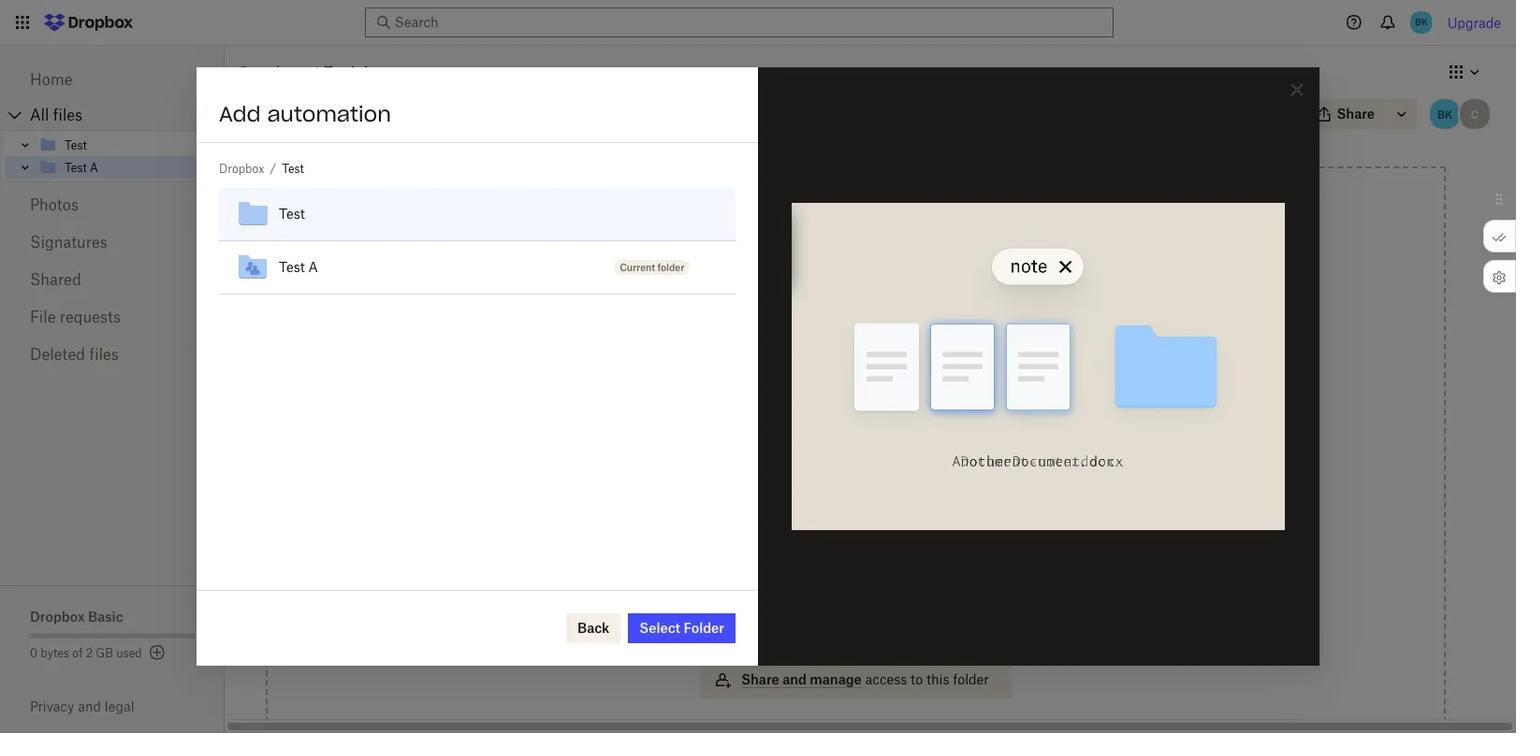 Task type: describe. For each thing, give the bounding box(es) containing it.
deleted files
[[30, 345, 119, 364]]

photos link
[[30, 186, 195, 224]]

Year radio
[[301, 285, 320, 304]]

automation
[[267, 101, 391, 127]]

test up photos
[[65, 161, 87, 175]]

more
[[773, 467, 807, 483]]

manage
[[810, 672, 862, 688]]

test row
[[219, 188, 736, 241]]

bytes
[[41, 647, 69, 661]]

0 horizontal spatial to
[[845, 467, 858, 483]]

test a for test a row
[[279, 259, 318, 275]]

share for share and manage access to this folder
[[741, 672, 779, 688]]

2
[[86, 647, 93, 661]]

test up then
[[282, 162, 304, 176]]

or
[[776, 372, 789, 388]]

organize
[[327, 189, 391, 208]]

basic
[[88, 609, 123, 625]]

content
[[889, 467, 939, 483]]

group containing test
[[3, 130, 225, 182]]

'upload'
[[841, 372, 891, 388]]

privacy
[[30, 699, 74, 715]]

files for drop
[[810, 352, 837, 368]]

home
[[30, 70, 73, 89]]

folder right access
[[953, 672, 989, 688]]

files for request
[[797, 620, 824, 635]]

folders
[[427, 189, 478, 208]]

home link
[[30, 61, 195, 98]]

ways
[[810, 467, 842, 483]]

files for all
[[53, 106, 83, 124]]

test down 'month' option
[[279, 259, 305, 275]]

into
[[395, 189, 423, 208]]

file
[[30, 308, 56, 327]]

select
[[639, 620, 680, 636]]

0 horizontal spatial this
[[791, 515, 814, 531]]

use
[[792, 372, 814, 388]]

2 vertical spatial dropbox
[[30, 609, 85, 625]]

upgrade link
[[1448, 15, 1501, 30]]

create automated folder
[[219, 101, 485, 127]]

0 vertical spatial a
[[361, 63, 371, 81]]

share button
[[1305, 99, 1386, 129]]

privacy and legal link
[[30, 699, 225, 715]]

/ for test
[[270, 162, 276, 176]]

dropbox / test
[[219, 162, 304, 176]]

test down all files
[[65, 138, 87, 152]]

/ for test a
[[311, 64, 318, 80]]

requests
[[60, 308, 121, 327]]

2 vertical spatial to
[[911, 672, 923, 688]]

file requests
[[30, 308, 121, 327]]

more ways to add content
[[773, 467, 939, 483]]

dropbox link for test a
[[240, 60, 305, 84]]

more ways to add content element
[[697, 465, 1015, 718]]

create
[[219, 101, 291, 127]]

drop
[[776, 352, 807, 368]]

here
[[840, 352, 869, 368]]

0 bytes of 2 gb used
[[30, 647, 142, 661]]

button
[[894, 372, 935, 388]]

all
[[30, 106, 49, 124]]

dropbox / test a
[[240, 63, 371, 81]]

photos
[[30, 196, 79, 214]]

get more space image
[[146, 642, 168, 664]]

dropbox basic
[[30, 609, 123, 625]]

current
[[620, 262, 655, 273]]

dropbox for test a
[[240, 63, 305, 81]]

month
[[332, 234, 373, 250]]

row group inside dialog
[[219, 188, 736, 295]]

drop files here to upload, or use the 'upload' button
[[776, 352, 936, 388]]

1 horizontal spatial this
[[927, 672, 950, 688]]

add
[[861, 467, 886, 483]]

back
[[577, 620, 610, 636]]

all files tree
[[3, 100, 225, 182]]



Task type: locate. For each thing, give the bounding box(es) containing it.
and left manage
[[783, 672, 807, 688]]

to inside drop files here to upload, or use the 'upload' button
[[872, 352, 885, 368]]

test a link
[[38, 156, 207, 179]]

table containing test
[[219, 188, 736, 295]]

folder
[[422, 101, 485, 127], [657, 262, 684, 273], [818, 515, 854, 531], [953, 672, 989, 688]]

dropbox up the bytes
[[30, 609, 85, 625]]

dialog
[[197, 0, 1320, 666]]

folder
[[684, 620, 724, 636]]

a for test a link at the left top of page
[[90, 161, 98, 175]]

share left you're the owner 'icon'
[[1337, 106, 1375, 122]]

all files link
[[30, 100, 225, 130]]

/ inside dialog
[[270, 162, 276, 176]]

select folder
[[639, 620, 724, 636]]

gb
[[96, 647, 113, 661]]

this
[[791, 515, 814, 531], [927, 672, 950, 688]]

import
[[741, 567, 785, 583]]

test
[[324, 63, 356, 81], [65, 138, 87, 152], [65, 161, 87, 175], [282, 162, 304, 176], [279, 206, 305, 222], [279, 259, 305, 275]]

1 horizontal spatial a
[[308, 259, 318, 275]]

Month radio
[[301, 235, 320, 254]]

and
[[783, 672, 807, 688], [78, 699, 101, 715]]

/ up add automation at left top
[[311, 64, 318, 80]]

access this folder from your desktop
[[741, 515, 970, 531]]

desktop
[[921, 515, 970, 531]]

dropbox logo - go to the homepage image
[[37, 7, 139, 37]]

organize into folders grouped by
[[327, 189, 564, 208]]

file requests link
[[30, 299, 195, 336]]

0 horizontal spatial and
[[78, 699, 101, 715]]

cell for test a
[[705, 241, 736, 295]]

folder inside cell
[[657, 262, 684, 273]]

row group containing test
[[219, 188, 736, 295]]

you're the owner image
[[1428, 97, 1462, 131]]

to right here
[[872, 352, 885, 368]]

test link
[[38, 134, 207, 156]]

privacy and legal
[[30, 699, 134, 715]]

/
[[311, 64, 318, 80], [270, 162, 276, 176]]

dropbox link
[[240, 60, 305, 84], [219, 160, 264, 179]]

dropbox inside dialog
[[219, 162, 264, 176]]

a down 'month' option
[[308, 259, 318, 275]]

test a inside all files tree
[[65, 161, 98, 175]]

import button
[[700, 557, 1011, 594]]

share
[[1337, 106, 1375, 122], [741, 672, 779, 688]]

1 vertical spatial to
[[845, 467, 858, 483]]

request files
[[741, 620, 824, 635]]

a up automated
[[361, 63, 371, 81]]

test a
[[65, 161, 98, 175], [279, 259, 318, 275]]

1 vertical spatial dropbox link
[[219, 160, 264, 179]]

dropbox for test
[[219, 162, 264, 176]]

dropbox link inside dialog
[[219, 160, 264, 179]]

1 vertical spatial a
[[90, 161, 98, 175]]

and for manage
[[783, 672, 807, 688]]

1 vertical spatial and
[[78, 699, 101, 715]]

year
[[332, 285, 359, 300]]

files right request
[[797, 620, 824, 635]]

0 horizontal spatial test a
[[65, 161, 98, 175]]

of
[[72, 647, 83, 661]]

folder left from
[[818, 515, 854, 531]]

share down request
[[741, 672, 779, 688]]

signatures
[[30, 233, 107, 252]]

0 vertical spatial share
[[1337, 106, 1375, 122]]

1 horizontal spatial share
[[1337, 106, 1375, 122]]

1 vertical spatial dropbox
[[219, 162, 264, 176]]

request files button
[[700, 609, 1011, 647]]

select folder button
[[628, 614, 736, 644]]

0 vertical spatial and
[[783, 672, 807, 688]]

dropbox up 'create'
[[240, 63, 305, 81]]

table inside dialog
[[219, 188, 736, 295]]

1 vertical spatial this
[[927, 672, 950, 688]]

test up 'month' option
[[279, 206, 305, 222]]

cell for test
[[705, 188, 736, 241]]

a for test a row
[[308, 259, 318, 275]]

folder up folders
[[422, 101, 485, 127]]

access
[[865, 672, 907, 688]]

to left add
[[845, 467, 858, 483]]

1 horizontal spatial test a
[[279, 259, 318, 275]]

and inside more ways to add content element
[[783, 672, 807, 688]]

test up automation
[[324, 63, 356, 81]]

files down file requests link
[[89, 345, 119, 364]]

0 vertical spatial dropbox link
[[240, 60, 305, 84]]

1 horizontal spatial /
[[311, 64, 318, 80]]

2 horizontal spatial a
[[361, 63, 371, 81]]

back button
[[566, 614, 621, 644]]

all files
[[30, 106, 83, 124]]

and left legal
[[78, 699, 101, 715]]

test a row
[[219, 241, 736, 295]]

request
[[741, 620, 794, 635]]

deleted files link
[[30, 336, 195, 373]]

then
[[286, 189, 324, 208]]

dropbox link up 'create'
[[240, 60, 305, 84]]

1 vertical spatial test a
[[279, 259, 318, 275]]

row group
[[219, 188, 736, 295]]

test a up photos
[[65, 161, 98, 175]]

from
[[857, 515, 887, 531]]

a
[[361, 63, 371, 81], [90, 161, 98, 175], [308, 259, 318, 275]]

a down test link
[[90, 161, 98, 175]]

files
[[53, 106, 83, 124], [89, 345, 119, 364], [810, 352, 837, 368], [797, 620, 824, 635]]

christinaovera9@gmail.com hasn't added this to their dropbox yet image
[[1458, 97, 1492, 131]]

0 vertical spatial /
[[311, 64, 318, 80]]

access
[[741, 515, 788, 531]]

automated
[[297, 101, 416, 127]]

legal
[[105, 699, 134, 715]]

add
[[219, 101, 261, 127]]

files inside tree
[[53, 106, 83, 124]]

table
[[219, 188, 736, 295]]

test a for test a link at the left top of page
[[65, 161, 98, 175]]

1 horizontal spatial and
[[783, 672, 807, 688]]

global header element
[[0, 0, 1516, 46]]

upgrade
[[1448, 15, 1501, 30]]

1 vertical spatial /
[[270, 162, 276, 176]]

share inside more ways to add content element
[[741, 672, 779, 688]]

dropbox
[[240, 63, 305, 81], [219, 162, 264, 176], [30, 609, 85, 625]]

a inside group
[[90, 161, 98, 175]]

1 vertical spatial share
[[741, 672, 779, 688]]

a inside row
[[308, 259, 318, 275]]

/ inside dropbox / test a
[[311, 64, 318, 80]]

to
[[872, 352, 885, 368], [845, 467, 858, 483], [911, 672, 923, 688]]

files for deleted
[[89, 345, 119, 364]]

signatures link
[[30, 224, 195, 261]]

0
[[30, 647, 37, 661]]

test a down 'month' option
[[279, 259, 318, 275]]

share for share
[[1337, 106, 1375, 122]]

shared
[[30, 270, 81, 289]]

folder right current
[[657, 262, 684, 273]]

1 horizontal spatial to
[[872, 352, 885, 368]]

test a inside row
[[279, 259, 318, 275]]

the
[[818, 372, 838, 388]]

cell
[[675, 188, 705, 241], [705, 188, 736, 241], [705, 241, 736, 295]]

current folder
[[620, 262, 684, 273]]

0 vertical spatial this
[[791, 515, 814, 531]]

upload,
[[889, 352, 936, 368]]

your
[[890, 515, 917, 531]]

grouped
[[481, 189, 543, 208]]

and for legal
[[78, 699, 101, 715]]

share inside button
[[1337, 106, 1375, 122]]

share and manage access to this folder
[[741, 672, 989, 688]]

files right all
[[53, 106, 83, 124]]

files up the
[[810, 352, 837, 368]]

deleted
[[30, 345, 85, 364]]

add automation
[[219, 101, 391, 127]]

0 vertical spatial to
[[872, 352, 885, 368]]

0 vertical spatial test a
[[65, 161, 98, 175]]

used
[[116, 647, 142, 661]]

files inside button
[[797, 620, 824, 635]]

/ down 'create'
[[270, 162, 276, 176]]

files inside drop files here to upload, or use the 'upload' button
[[810, 352, 837, 368]]

dropbox link for test
[[219, 160, 264, 179]]

0 horizontal spatial /
[[270, 162, 276, 176]]

dropbox down add
[[219, 162, 264, 176]]

0 vertical spatial dropbox
[[240, 63, 305, 81]]

to right access
[[911, 672, 923, 688]]

2 vertical spatial a
[[308, 259, 318, 275]]

current folder cell
[[599, 241, 705, 295]]

shared link
[[30, 261, 195, 299]]

by
[[547, 189, 564, 208]]

dialog containing create automated folder
[[197, 0, 1320, 666]]

0 horizontal spatial a
[[90, 161, 98, 175]]

0 horizontal spatial share
[[741, 672, 779, 688]]

group
[[3, 130, 225, 182]]

2 horizontal spatial to
[[911, 672, 923, 688]]

dropbox link down add
[[219, 160, 264, 179]]



Task type: vqa. For each thing, say whether or not it's contained in the screenshot.
list
no



